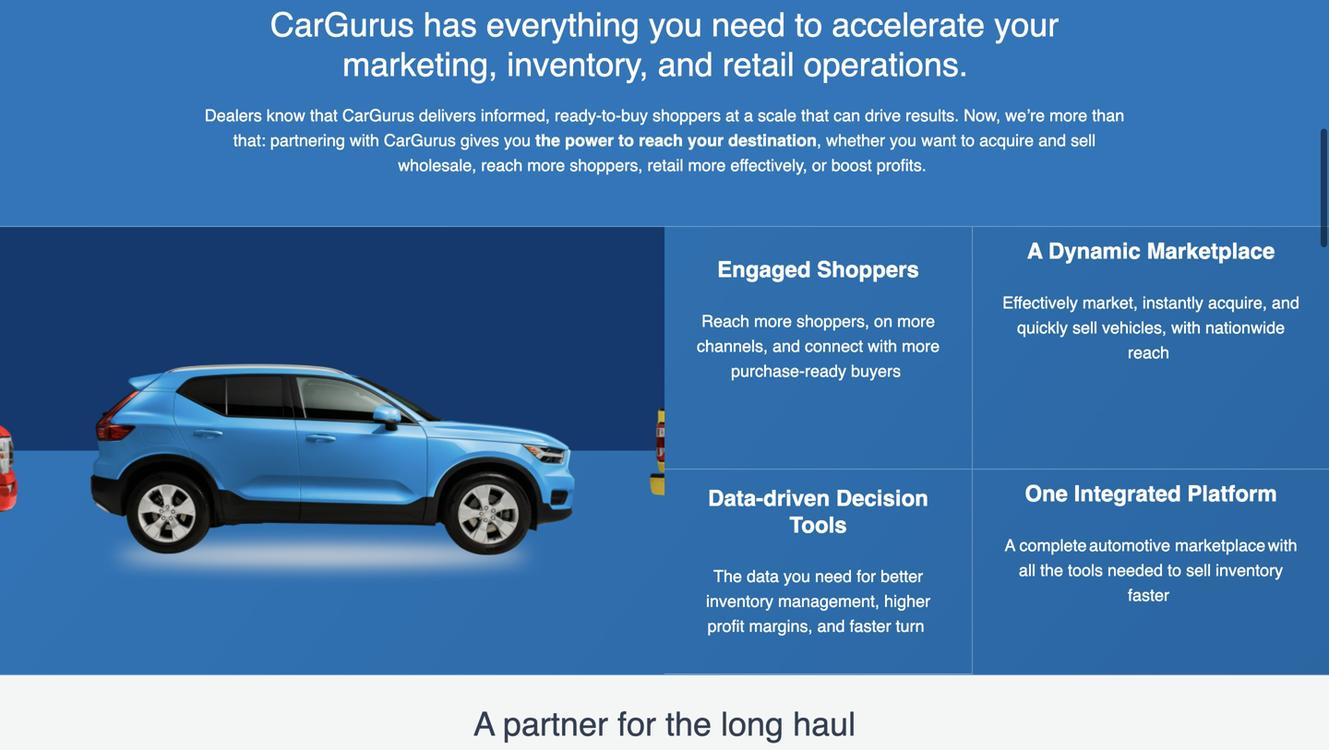 Task type: describe. For each thing, give the bounding box(es) containing it.
the inside the a complete automotive marketplace with all the tools needed to sell inventory faster
[[1040, 561, 1064, 580]]

sell inside the a complete automotive marketplace with all the tools needed to sell inventory faster
[[1186, 561, 1211, 580]]

management,
[[778, 592, 880, 611]]

tools
[[790, 513, 847, 538]]

partner
[[503, 706, 608, 744]]

connect
[[805, 337, 863, 356]]

marketplace with
[[1175, 536, 1298, 555]]

one
[[1025, 481, 1068, 507]]

one integrated platform
[[1025, 481, 1278, 507]]

shoppers
[[653, 106, 721, 125]]

to inside the a complete automotive marketplace with all the tools needed to sell inventory faster
[[1168, 561, 1182, 580]]

need inside the data you need for better inventory management, higher profit margins, and faster turn
[[815, 568, 852, 586]]

better
[[881, 568, 923, 586]]

and inside 'effectively market, instantly acquire, and quickly sell vehicles, with nationwide reach'
[[1272, 294, 1300, 313]]

you inside dealers know that cargurus delivers informed, ready-to-buy shoppers at a scale that can drive results. now, we're more than that: partnering with cargurus gives you
[[504, 131, 531, 150]]

shoppers
[[817, 257, 919, 283]]

sell inside 'effectively market, instantly acquire, and quickly sell vehicles, with nationwide reach'
[[1073, 319, 1098, 337]]

nationwide
[[1206, 319, 1285, 337]]

market,
[[1083, 294, 1138, 313]]

purchase-
[[731, 362, 805, 381]]

cargurus inside cargurus has everything you need to accelerate your marketing, inventory, and retail operations.
[[270, 6, 414, 44]]

can
[[834, 106, 861, 125]]

tools
[[1068, 561, 1103, 580]]

reach inside , whether you want to acquire and sell wholesale, reach more shoppers, retail more effectively, or boost profits.
[[481, 156, 523, 175]]

2 vertical spatial cargurus
[[384, 131, 456, 150]]

you inside , whether you want to acquire and sell wholesale, reach more shoppers, retail more effectively, or boost profits.
[[890, 131, 917, 150]]

profits.
[[877, 156, 927, 175]]

reach more shoppers, on more channels, and connect with more purchase-ready buyers
[[697, 312, 940, 381]]

decision
[[836, 486, 929, 512]]

, whether you want to acquire and sell wholesale, reach more shoppers, retail more effectively, or boost profits.
[[398, 131, 1096, 175]]

and inside cargurus has everything you need to accelerate your marketing, inventory, and retail operations.
[[658, 46, 713, 84]]

buy
[[621, 106, 648, 125]]

higher
[[885, 592, 931, 611]]

instantly
[[1143, 294, 1204, 313]]

sell inside , whether you want to acquire and sell wholesale, reach more shoppers, retail more effectively, or boost profits.
[[1071, 131, 1096, 150]]

,
[[817, 131, 822, 150]]

shoppers, inside "reach more shoppers, on more channels, and connect with more purchase-ready buyers"
[[797, 312, 870, 331]]

everything
[[486, 6, 640, 44]]

know
[[267, 106, 305, 125]]

on
[[874, 312, 893, 331]]

you inside the data you need for better inventory management, higher profit margins, and faster turn
[[784, 568, 811, 586]]

all
[[1019, 561, 1036, 580]]

to inside , whether you want to acquire and sell wholesale, reach more shoppers, retail more effectively, or boost profits.
[[961, 131, 975, 150]]

data
[[747, 568, 779, 586]]

to down buy
[[619, 131, 634, 150]]

more down the power to reach your destination
[[688, 156, 726, 175]]

that:
[[233, 131, 266, 150]]

2 that from the left
[[801, 106, 829, 125]]

1 horizontal spatial the
[[666, 706, 712, 744]]

retail inside , whether you want to acquire and sell wholesale, reach more shoppers, retail more effectively, or boost profits.
[[648, 156, 684, 175]]

dynamic
[[1049, 239, 1141, 264]]

ready
[[805, 362, 847, 381]]

a for a complete automotive marketplace with all the tools needed to sell inventory faster
[[1005, 536, 1016, 555]]

complete automotive
[[1020, 536, 1171, 555]]

vehicles,
[[1102, 319, 1167, 337]]

more right on
[[897, 312, 935, 331]]

acquire
[[980, 131, 1034, 150]]

wholesale,
[[398, 156, 477, 175]]

engaged
[[718, 257, 811, 283]]

the
[[714, 568, 742, 586]]

a complete automotive marketplace with all the tools needed to sell inventory faster
[[1005, 536, 1298, 605]]

inventory,
[[507, 46, 649, 84]]

a for a dynamic marketplace
[[1027, 239, 1043, 264]]

want
[[921, 131, 957, 150]]

and inside the data you need for better inventory management, higher profit margins, and faster turn
[[818, 617, 845, 636]]

acquire,
[[1208, 294, 1268, 313]]

more inside dealers know that cargurus delivers informed, ready-to-buy shoppers at a scale that can drive results. now, we're more than that: partnering with cargurus gives you
[[1050, 106, 1088, 125]]

margins,
[[749, 617, 813, 636]]

partnering
[[270, 131, 345, 150]]

integrated
[[1074, 481, 1182, 507]]

a partner for the long haul
[[473, 706, 856, 744]]

a for a partner for the long haul
[[473, 706, 495, 744]]

with inside dealers know that cargurus delivers informed, ready-to-buy shoppers at a scale that can drive results. now, we're more than that: partnering with cargurus gives you
[[350, 131, 379, 150]]

more down 'power'
[[527, 156, 565, 175]]

at
[[726, 106, 740, 125]]

informed,
[[481, 106, 550, 125]]

effectively
[[1003, 294, 1078, 313]]

delivers
[[419, 106, 476, 125]]

need inside cargurus has everything you need to accelerate your marketing, inventory, and retail operations.
[[712, 6, 786, 44]]

effectively,
[[731, 156, 808, 175]]

data-driven decision tools
[[708, 486, 929, 538]]

the power to reach your destination
[[535, 131, 817, 150]]



Task type: vqa. For each thing, say whether or not it's contained in the screenshot.
'and' inside To get started for free or to learn about our premium packages, call 800-CARGURUS or use this form and we'll reach out.
no



Task type: locate. For each thing, give the bounding box(es) containing it.
2 vertical spatial sell
[[1186, 561, 1211, 580]]

sell down than
[[1071, 131, 1096, 150]]

0 horizontal spatial inventory
[[706, 592, 774, 611]]

more right reach
[[754, 312, 792, 331]]

for right partner
[[618, 706, 656, 744]]

1 horizontal spatial with
[[868, 337, 898, 356]]

scale
[[758, 106, 797, 125]]

inventory down marketplace with
[[1216, 561, 1283, 580]]

need up "a"
[[712, 6, 786, 44]]

2 horizontal spatial a
[[1027, 239, 1043, 264]]

0 horizontal spatial faster
[[850, 617, 891, 636]]

with right partnering
[[350, 131, 379, 150]]

with down on
[[868, 337, 898, 356]]

for
[[857, 568, 876, 586], [618, 706, 656, 744]]

1 horizontal spatial reach
[[639, 131, 683, 150]]

1 vertical spatial need
[[815, 568, 852, 586]]

need
[[712, 6, 786, 44], [815, 568, 852, 586]]

1 horizontal spatial need
[[815, 568, 852, 586]]

1 horizontal spatial inventory
[[1216, 561, 1283, 580]]

buyers
[[851, 362, 901, 381]]

shoppers,
[[570, 156, 643, 175], [797, 312, 870, 331]]

the left long
[[666, 706, 712, 744]]

with for a dynamic marketplace
[[1172, 319, 1201, 337]]

0 horizontal spatial shoppers,
[[570, 156, 643, 175]]

cargurus down marketing,
[[342, 106, 414, 125]]

you down informed,
[[504, 131, 531, 150]]

needed
[[1108, 561, 1163, 580]]

dashboard image
[[0, 227, 665, 675]]

a left partner
[[473, 706, 495, 744]]

haul
[[793, 706, 856, 744]]

your
[[995, 6, 1059, 44], [688, 131, 724, 150]]

data-
[[708, 486, 764, 512]]

0 horizontal spatial retail
[[648, 156, 684, 175]]

0 horizontal spatial the
[[535, 131, 560, 150]]

1 that from the left
[[310, 106, 338, 125]]

0 vertical spatial the
[[535, 131, 560, 150]]

you right the "data"
[[784, 568, 811, 586]]

0 horizontal spatial a
[[473, 706, 495, 744]]

turn
[[896, 617, 925, 636]]

now,
[[964, 106, 1001, 125]]

a
[[1027, 239, 1043, 264], [1005, 536, 1016, 555], [473, 706, 495, 744]]

with down the "instantly"
[[1172, 319, 1201, 337]]

and
[[658, 46, 713, 84], [1039, 131, 1067, 150], [1272, 294, 1300, 313], [773, 337, 801, 356], [818, 617, 845, 636]]

0 horizontal spatial for
[[618, 706, 656, 744]]

you up profits.
[[890, 131, 917, 150]]

with for engaged shoppers
[[868, 337, 898, 356]]

reach inside 'effectively market, instantly acquire, and quickly sell vehicles, with nationwide reach'
[[1128, 343, 1170, 362]]

inventory inside the a complete automotive marketplace with all the tools needed to sell inventory faster
[[1216, 561, 1283, 580]]

and up the shoppers
[[658, 46, 713, 84]]

that
[[310, 106, 338, 125], [801, 106, 829, 125]]

faster down needed
[[1128, 586, 1170, 605]]

1 vertical spatial for
[[618, 706, 656, 744]]

cargurus
[[270, 6, 414, 44], [342, 106, 414, 125], [384, 131, 456, 150]]

reach down gives
[[481, 156, 523, 175]]

1 horizontal spatial for
[[857, 568, 876, 586]]

0 horizontal spatial reach
[[481, 156, 523, 175]]

retail inside cargurus has everything you need to accelerate your marketing, inventory, and retail operations.
[[723, 46, 795, 84]]

0 horizontal spatial your
[[688, 131, 724, 150]]

2 vertical spatial reach
[[1128, 343, 1170, 362]]

the right all
[[1040, 561, 1064, 580]]

1 vertical spatial cargurus
[[342, 106, 414, 125]]

to
[[795, 6, 823, 44], [619, 131, 634, 150], [961, 131, 975, 150], [1168, 561, 1182, 580]]

profit
[[708, 617, 745, 636]]

than
[[1092, 106, 1125, 125]]

platform
[[1188, 481, 1278, 507]]

1 horizontal spatial a
[[1005, 536, 1016, 555]]

reach down vehicles,
[[1128, 343, 1170, 362]]

has
[[424, 6, 477, 44]]

to inside cargurus has everything you need to accelerate your marketing, inventory, and retail operations.
[[795, 6, 823, 44]]

reach
[[639, 131, 683, 150], [481, 156, 523, 175], [1128, 343, 1170, 362]]

drive
[[865, 106, 901, 125]]

reach
[[702, 312, 750, 331]]

faster
[[1128, 586, 1170, 605], [850, 617, 891, 636]]

1 vertical spatial faster
[[850, 617, 891, 636]]

0 vertical spatial shoppers,
[[570, 156, 643, 175]]

1 horizontal spatial that
[[801, 106, 829, 125]]

cargurus up marketing,
[[270, 6, 414, 44]]

faster left turn
[[850, 617, 891, 636]]

your inside cargurus has everything you need to accelerate your marketing, inventory, and retail operations.
[[995, 6, 1059, 44]]

quickly
[[1017, 319, 1068, 337]]

inventory down the
[[706, 592, 774, 611]]

for inside the data you need for better inventory management, higher profit margins, and faster turn
[[857, 568, 876, 586]]

1 horizontal spatial retail
[[723, 46, 795, 84]]

and down management,
[[818, 617, 845, 636]]

that up partnering
[[310, 106, 338, 125]]

and up purchase-
[[773, 337, 801, 356]]

and down the we're
[[1039, 131, 1067, 150]]

0 vertical spatial retail
[[723, 46, 795, 84]]

marketing,
[[343, 46, 498, 84]]

retail down the power to reach your destination
[[648, 156, 684, 175]]

shoppers, up connect
[[797, 312, 870, 331]]

the down ready-
[[535, 131, 560, 150]]

retail up "a"
[[723, 46, 795, 84]]

1 vertical spatial sell
[[1073, 319, 1098, 337]]

the
[[535, 131, 560, 150], [1040, 561, 1064, 580], [666, 706, 712, 744]]

0 vertical spatial need
[[712, 6, 786, 44]]

ready-
[[555, 106, 602, 125]]

engaged shoppers
[[718, 257, 919, 283]]

0 horizontal spatial with
[[350, 131, 379, 150]]

more right connect
[[902, 337, 940, 356]]

power
[[565, 131, 614, 150]]

we're
[[1006, 106, 1045, 125]]

dealers
[[205, 106, 262, 125]]

with inside "reach more shoppers, on more channels, and connect with more purchase-ready buyers"
[[868, 337, 898, 356]]

need up management,
[[815, 568, 852, 586]]

1 horizontal spatial shoppers,
[[797, 312, 870, 331]]

driven
[[764, 486, 830, 512]]

accelerate
[[832, 6, 985, 44]]

results.
[[906, 106, 959, 125]]

reach down the shoppers
[[639, 131, 683, 150]]

1 vertical spatial retail
[[648, 156, 684, 175]]

0 vertical spatial faster
[[1128, 586, 1170, 605]]

2 vertical spatial the
[[666, 706, 712, 744]]

inventory inside the data you need for better inventory management, higher profit margins, and faster turn
[[706, 592, 774, 611]]

and inside "reach more shoppers, on more channels, and connect with more purchase-ready buyers"
[[773, 337, 801, 356]]

dealers know that cargurus delivers informed, ready-to-buy shoppers at a scale that can drive results. now, we're more than that: partnering with cargurus gives you
[[205, 106, 1125, 150]]

you up the shoppers
[[649, 6, 703, 44]]

to down now,
[[961, 131, 975, 150]]

2 horizontal spatial the
[[1040, 561, 1064, 580]]

cargurus up wholesale,
[[384, 131, 456, 150]]

1 vertical spatial a
[[1005, 536, 1016, 555]]

a
[[744, 106, 753, 125]]

to right needed
[[1168, 561, 1182, 580]]

a inside the a complete automotive marketplace with all the tools needed to sell inventory faster
[[1005, 536, 1016, 555]]

1 vertical spatial inventory
[[706, 592, 774, 611]]

1 vertical spatial the
[[1040, 561, 1064, 580]]

to-
[[602, 106, 621, 125]]

faster inside the data you need for better inventory management, higher profit margins, and faster turn
[[850, 617, 891, 636]]

or
[[812, 156, 827, 175]]

your up the we're
[[995, 6, 1059, 44]]

sell down the "market,"
[[1073, 319, 1098, 337]]

a up effectively
[[1027, 239, 1043, 264]]

long
[[721, 706, 784, 744]]

boost
[[832, 156, 872, 175]]

1 vertical spatial reach
[[481, 156, 523, 175]]

shoppers, down 'power'
[[570, 156, 643, 175]]

and up the nationwide
[[1272, 294, 1300, 313]]

a left complete automotive
[[1005, 536, 1016, 555]]

marketplace
[[1147, 239, 1275, 264]]

you
[[649, 6, 703, 44], [504, 131, 531, 150], [890, 131, 917, 150], [784, 568, 811, 586]]

sell down marketplace with
[[1186, 561, 1211, 580]]

0 horizontal spatial that
[[310, 106, 338, 125]]

the data you need for better inventory management, higher profit margins, and faster turn
[[706, 568, 931, 636]]

inventory
[[1216, 561, 1283, 580], [706, 592, 774, 611]]

sell
[[1071, 131, 1096, 150], [1073, 319, 1098, 337], [1186, 561, 1211, 580]]

1 vertical spatial shoppers,
[[797, 312, 870, 331]]

0 vertical spatial your
[[995, 6, 1059, 44]]

gives
[[461, 131, 499, 150]]

effectively market, instantly acquire, and quickly sell vehicles, with nationwide reach
[[1003, 294, 1300, 362]]

that up , on the top
[[801, 106, 829, 125]]

your down the shoppers
[[688, 131, 724, 150]]

0 vertical spatial cargurus
[[270, 6, 414, 44]]

with
[[350, 131, 379, 150], [1172, 319, 1201, 337], [868, 337, 898, 356]]

operations.
[[804, 46, 968, 84]]

0 vertical spatial reach
[[639, 131, 683, 150]]

with inside 'effectively market, instantly acquire, and quickly sell vehicles, with nationwide reach'
[[1172, 319, 1201, 337]]

0 horizontal spatial need
[[712, 6, 786, 44]]

0 vertical spatial for
[[857, 568, 876, 586]]

0 vertical spatial inventory
[[1216, 561, 1283, 580]]

0 vertical spatial a
[[1027, 239, 1043, 264]]

shoppers, inside , whether you want to acquire and sell wholesale, reach more shoppers, retail more effectively, or boost profits.
[[570, 156, 643, 175]]

a dynamic marketplace
[[1027, 239, 1275, 264]]

0 vertical spatial sell
[[1071, 131, 1096, 150]]

destination
[[728, 131, 817, 150]]

more
[[1050, 106, 1088, 125], [527, 156, 565, 175], [688, 156, 726, 175], [754, 312, 792, 331], [897, 312, 935, 331], [902, 337, 940, 356]]

1 horizontal spatial faster
[[1128, 586, 1170, 605]]

and inside , whether you want to acquire and sell wholesale, reach more shoppers, retail more effectively, or boost profits.
[[1039, 131, 1067, 150]]

more left than
[[1050, 106, 1088, 125]]

whether
[[826, 131, 885, 150]]

2 horizontal spatial with
[[1172, 319, 1201, 337]]

cargurus has everything you need to accelerate your marketing, inventory, and retail operations.
[[270, 6, 1059, 84]]

2 vertical spatial a
[[473, 706, 495, 744]]

2 horizontal spatial reach
[[1128, 343, 1170, 362]]

you inside cargurus has everything you need to accelerate your marketing, inventory, and retail operations.
[[649, 6, 703, 44]]

1 horizontal spatial your
[[995, 6, 1059, 44]]

1 vertical spatial your
[[688, 131, 724, 150]]

for left better
[[857, 568, 876, 586]]

to up the operations.
[[795, 6, 823, 44]]

channels,
[[697, 337, 768, 356]]

faster inside the a complete automotive marketplace with all the tools needed to sell inventory faster
[[1128, 586, 1170, 605]]



